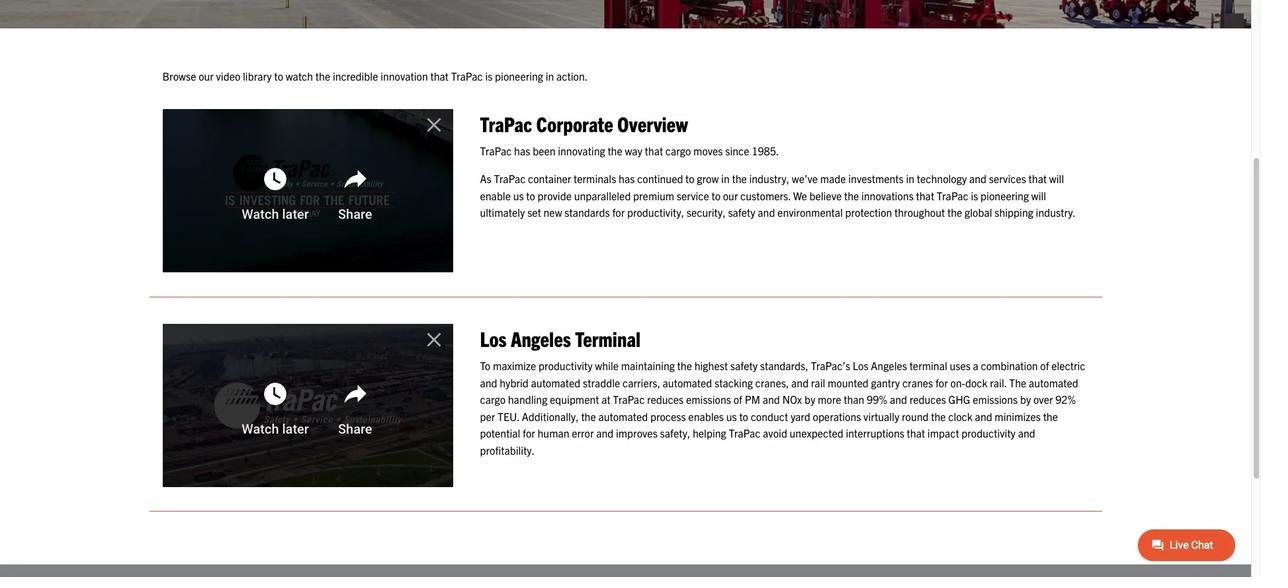 Task type: locate. For each thing, give the bounding box(es) containing it.
additionally,
[[522, 410, 579, 423]]

moves
[[694, 145, 723, 158]]

customers.
[[741, 189, 791, 202]]

and right error
[[597, 427, 614, 440]]

and left services
[[970, 172, 987, 185]]

for left on- at the bottom right of the page
[[936, 376, 948, 390]]

per
[[480, 410, 495, 423]]

and down gantry
[[890, 393, 907, 407]]

0 vertical spatial for
[[613, 206, 625, 219]]

uses
[[950, 359, 971, 373]]

browse
[[163, 70, 196, 83]]

0 vertical spatial safety
[[728, 206, 756, 219]]

us right the enables
[[727, 410, 737, 423]]

1 horizontal spatial has
[[619, 172, 635, 185]]

0 horizontal spatial will
[[1032, 189, 1047, 202]]

emissions up the enables
[[686, 393, 731, 407]]

that inside to maximize productivity while maintaining the highest safety standards, trapac's los angeles terminal uses a combination of electric and hybrid automated straddle carriers, automated stacking cranes, and rail mounted gantry cranes for on-dock rail. the automated cargo handling equipment at trapac reduces emissions of pm and nox by more than 99% and reduces ghg emissions by over 92% per teu. additionally, the automated process enables us to conduct yard operations virtually round the clock and minimizes the potential for human error and improves safety, helping trapac avoid unexpected interruptions that impact productivity and profitability.
[[907, 427, 925, 440]]

hybrid
[[500, 376, 529, 390]]

equipment
[[550, 393, 599, 407]]

our left video
[[199, 70, 214, 83]]

0 horizontal spatial cargo
[[480, 393, 506, 407]]

human
[[538, 427, 570, 440]]

productivity down clock
[[962, 427, 1016, 440]]

1 horizontal spatial for
[[613, 206, 625, 219]]

pioneering inside as trapac container terminals has continued to grow in the industry, we've made investments in technology and services that will enable us to provide unparalleled premium service to our customers. we believe the innovations that trapac is pioneering will ultimately set new standards for productivity, security, safety and environmental protection throughout the global shipping industry.
[[981, 189, 1029, 202]]

0 vertical spatial our
[[199, 70, 214, 83]]

1 horizontal spatial of
[[1041, 359, 1050, 373]]

0 horizontal spatial in
[[546, 70, 554, 83]]

reduces up process
[[647, 393, 684, 407]]

the up protection
[[845, 189, 859, 202]]

0 vertical spatial los
[[480, 325, 507, 351]]

security,
[[687, 206, 726, 219]]

automated up equipment
[[531, 376, 581, 390]]

provide
[[538, 189, 572, 202]]

our inside as trapac container terminals has continued to grow in the industry, we've made investments in technology and services that will enable us to provide unparalleled premium service to our customers. we believe the innovations that trapac is pioneering will ultimately set new standards for productivity, security, safety and environmental protection throughout the global shipping industry.
[[723, 189, 738, 202]]

1 horizontal spatial emissions
[[973, 393, 1018, 407]]

corporate
[[537, 111, 613, 136]]

error
[[572, 427, 594, 440]]

that right innovation
[[431, 70, 449, 83]]

automated up "improves"
[[599, 410, 648, 423]]

throughout
[[895, 206, 945, 219]]

has down trapac has been innovating the way that cargo moves since 1985.
[[619, 172, 635, 185]]

to inside to maximize productivity while maintaining the highest safety standards, trapac's los angeles terminal uses a combination of electric and hybrid automated straddle carriers, automated stacking cranes, and rail mounted gantry cranes for on-dock rail. the automated cargo handling equipment at trapac reduces emissions of pm and nox by more than 99% and reduces ghg emissions by over 92% per teu. additionally, the automated process enables us to conduct yard operations virtually round the clock and minimizes the potential for human error and improves safety, helping trapac avoid unexpected interruptions that impact productivity and profitability.
[[740, 410, 749, 423]]

on-
[[951, 376, 966, 390]]

us
[[513, 189, 524, 202], [727, 410, 737, 423]]

emissions down rail.
[[973, 393, 1018, 407]]

emissions
[[686, 393, 731, 407], [973, 393, 1018, 407]]

the up error
[[581, 410, 596, 423]]

that right services
[[1029, 172, 1047, 185]]

ultimately
[[480, 206, 525, 219]]

los angeles terminal
[[480, 325, 641, 351]]

has left the "been"
[[514, 145, 531, 158]]

1 vertical spatial our
[[723, 189, 738, 202]]

0 vertical spatial will
[[1050, 172, 1065, 185]]

2 emissions from the left
[[973, 393, 1018, 407]]

cargo up per on the bottom left of page
[[480, 393, 506, 407]]

grow
[[697, 172, 719, 185]]

has
[[514, 145, 531, 158], [619, 172, 635, 185]]

cranes
[[903, 376, 933, 390]]

is
[[485, 70, 493, 83], [971, 189, 979, 202]]

of
[[1041, 359, 1050, 373], [734, 393, 743, 407]]

0 horizontal spatial for
[[523, 427, 535, 440]]

1 vertical spatial cargo
[[480, 393, 506, 407]]

1 vertical spatial angeles
[[871, 359, 907, 373]]

footer
[[0, 565, 1252, 578]]

safety
[[728, 206, 756, 219], [731, 359, 758, 373]]

to maximize productivity while maintaining the highest safety standards, trapac's los angeles terminal uses a combination of electric and hybrid automated straddle carriers, automated stacking cranes, and rail mounted gantry cranes for on-dock rail. the automated cargo handling equipment at trapac reduces emissions of pm and nox by more than 99% and reduces ghg emissions by over 92% per teu. additionally, the automated process enables us to conduct yard operations virtually round the clock and minimizes the potential for human error and improves safety, helping trapac avoid unexpected interruptions that impact productivity and profitability.
[[480, 359, 1086, 457]]

has inside as trapac container terminals has continued to grow in the industry, we've made investments in technology and services that will enable us to provide unparalleled premium service to our customers. we believe the innovations that trapac is pioneering will ultimately set new standards for productivity, security, safety and environmental protection throughout the global shipping industry.
[[619, 172, 635, 185]]

cargo inside to maximize productivity while maintaining the highest safety standards, trapac's los angeles terminal uses a combination of electric and hybrid automated straddle carriers, automated stacking cranes, and rail mounted gantry cranes for on-dock rail. the automated cargo handling equipment at trapac reduces emissions of pm and nox by more than 99% and reduces ghg emissions by over 92% per teu. additionally, the automated process enables us to conduct yard operations virtually round the clock and minimizes the potential for human error and improves safety, helping trapac avoid unexpected interruptions that impact productivity and profitability.
[[480, 393, 506, 407]]

0 horizontal spatial is
[[485, 70, 493, 83]]

of left pm
[[734, 393, 743, 407]]

automated
[[531, 376, 581, 390], [663, 376, 712, 390], [1029, 376, 1079, 390], [599, 410, 648, 423]]

1 reduces from the left
[[647, 393, 684, 407]]

pm
[[745, 393, 761, 407]]

for left human
[[523, 427, 535, 440]]

terminals
[[574, 172, 617, 185]]

continued
[[637, 172, 683, 185]]

in up innovations
[[906, 172, 915, 185]]

service
[[677, 189, 709, 202]]

1 by from the left
[[805, 393, 816, 407]]

1 vertical spatial los
[[853, 359, 869, 373]]

as
[[480, 172, 492, 185]]

safety down customers.
[[728, 206, 756, 219]]

1 vertical spatial has
[[619, 172, 635, 185]]

will
[[1050, 172, 1065, 185], [1032, 189, 1047, 202]]

0 horizontal spatial reduces
[[647, 393, 684, 407]]

is inside as trapac container terminals has continued to grow in the industry, we've made investments in technology and services that will enable us to provide unparalleled premium service to our customers. we believe the innovations that trapac is pioneering will ultimately set new standards for productivity, security, safety and environmental protection throughout the global shipping industry.
[[971, 189, 979, 202]]

trapac corporate overview
[[480, 111, 688, 136]]

for down unparalleled
[[613, 206, 625, 219]]

electric
[[1052, 359, 1086, 373]]

us inside to maximize productivity while maintaining the highest safety standards, trapac's los angeles terminal uses a combination of electric and hybrid automated straddle carriers, automated stacking cranes, and rail mounted gantry cranes for on-dock rail. the automated cargo handling equipment at trapac reduces emissions of pm and nox by more than 99% and reduces ghg emissions by over 92% per teu. additionally, the automated process enables us to conduct yard operations virtually round the clock and minimizes the potential for human error and improves safety, helping trapac avoid unexpected interruptions that impact productivity and profitability.
[[727, 410, 737, 423]]

environmental
[[778, 206, 843, 219]]

video
[[216, 70, 241, 83]]

our
[[199, 70, 214, 83], [723, 189, 738, 202]]

that up "throughout"
[[916, 189, 935, 202]]

safety up stacking
[[731, 359, 758, 373]]

pioneering down services
[[981, 189, 1029, 202]]

the down over
[[1044, 410, 1058, 423]]

teu.
[[498, 410, 520, 423]]

1 horizontal spatial in
[[722, 172, 730, 185]]

and left rail
[[792, 376, 809, 390]]

for inside as trapac container terminals has continued to grow in the industry, we've made investments in technology and services that will enable us to provide unparalleled premium service to our customers. we believe the innovations that trapac is pioneering will ultimately set new standards for productivity, security, safety and environmental protection throughout the global shipping industry.
[[613, 206, 625, 219]]

by left over
[[1021, 393, 1031, 407]]

in
[[546, 70, 554, 83], [722, 172, 730, 185], [906, 172, 915, 185]]

trapac has been innovating the way that cargo moves since 1985.
[[480, 145, 779, 158]]

1 emissions from the left
[[686, 393, 731, 407]]

los up to
[[480, 325, 507, 351]]

in right grow at the right
[[722, 172, 730, 185]]

1 horizontal spatial productivity
[[962, 427, 1016, 440]]

reduces down cranes
[[910, 393, 947, 407]]

angeles up gantry
[[871, 359, 907, 373]]

1 horizontal spatial by
[[1021, 393, 1031, 407]]

and down to
[[480, 376, 497, 390]]

0 horizontal spatial by
[[805, 393, 816, 407]]

0 vertical spatial angeles
[[511, 325, 571, 351]]

that down round
[[907, 427, 925, 440]]

while
[[595, 359, 619, 373]]

that
[[431, 70, 449, 83], [645, 145, 663, 158], [1029, 172, 1047, 185], [916, 189, 935, 202], [907, 427, 925, 440]]

nox
[[783, 393, 802, 407]]

innovation
[[381, 70, 428, 83]]

cargo left the moves
[[666, 145, 691, 158]]

1 horizontal spatial will
[[1050, 172, 1065, 185]]

1 vertical spatial safety
[[731, 359, 758, 373]]

1 horizontal spatial is
[[971, 189, 979, 202]]

our up security,
[[723, 189, 738, 202]]

0 horizontal spatial us
[[513, 189, 524, 202]]

standards
[[565, 206, 610, 219]]

of left electric
[[1041, 359, 1050, 373]]

impact
[[928, 427, 960, 440]]

1 vertical spatial of
[[734, 393, 743, 407]]

in left action.
[[546, 70, 554, 83]]

2 reduces from the left
[[910, 393, 947, 407]]

1 horizontal spatial angeles
[[871, 359, 907, 373]]

pioneering left action.
[[495, 70, 543, 83]]

watch
[[286, 70, 313, 83]]

gantry
[[871, 376, 900, 390]]

maintaining
[[621, 359, 675, 373]]

los up mounted
[[853, 359, 869, 373]]

0 vertical spatial us
[[513, 189, 524, 202]]

main content
[[149, 68, 1102, 526]]

1 horizontal spatial los
[[853, 359, 869, 373]]

0 horizontal spatial of
[[734, 393, 743, 407]]

round
[[902, 410, 929, 423]]

shipping
[[995, 206, 1034, 219]]

2 horizontal spatial for
[[936, 376, 948, 390]]

stacking
[[715, 376, 753, 390]]

to
[[480, 359, 491, 373]]

by right nox
[[805, 393, 816, 407]]

0 vertical spatial of
[[1041, 359, 1050, 373]]

library
[[243, 70, 272, 83]]

2 vertical spatial for
[[523, 427, 535, 440]]

0 horizontal spatial emissions
[[686, 393, 731, 407]]

0 vertical spatial pioneering
[[495, 70, 543, 83]]

automated up over
[[1029, 376, 1079, 390]]

global
[[965, 206, 993, 219]]

and right clock
[[975, 410, 993, 423]]

productivity down los angeles terminal
[[539, 359, 593, 373]]

1 vertical spatial productivity
[[962, 427, 1016, 440]]

1 vertical spatial us
[[727, 410, 737, 423]]

than
[[844, 393, 865, 407]]

safety inside to maximize productivity while maintaining the highest safety standards, trapac's los angeles terminal uses a combination of electric and hybrid automated straddle carriers, automated stacking cranes, and rail mounted gantry cranes for on-dock rail. the automated cargo handling equipment at trapac reduces emissions of pm and nox by more than 99% and reduces ghg emissions by over 92% per teu. additionally, the automated process enables us to conduct yard operations virtually round the clock and minimizes the potential for human error and improves safety, helping trapac avoid unexpected interruptions that impact productivity and profitability.
[[731, 359, 758, 373]]

1 vertical spatial is
[[971, 189, 979, 202]]

standards,
[[760, 359, 809, 373]]

1 vertical spatial pioneering
[[981, 189, 1029, 202]]

0 vertical spatial has
[[514, 145, 531, 158]]

los inside to maximize productivity while maintaining the highest safety standards, trapac's los angeles terminal uses a combination of electric and hybrid automated straddle carriers, automated stacking cranes, and rail mounted gantry cranes for on-dock rail. the automated cargo handling equipment at trapac reduces emissions of pm and nox by more than 99% and reduces ghg emissions by over 92% per teu. additionally, the automated process enables us to conduct yard operations virtually round the clock and minimizes the potential for human error and improves safety, helping trapac avoid unexpected interruptions that impact productivity and profitability.
[[853, 359, 869, 373]]

1 horizontal spatial our
[[723, 189, 738, 202]]

industry,
[[750, 172, 790, 185]]

pioneering
[[495, 70, 543, 83], [981, 189, 1029, 202]]

the left global in the right of the page
[[948, 206, 963, 219]]

us right enable
[[513, 189, 524, 202]]

0 vertical spatial is
[[485, 70, 493, 83]]

1 vertical spatial for
[[936, 376, 948, 390]]

the left highest
[[678, 359, 692, 373]]

1 horizontal spatial pioneering
[[981, 189, 1029, 202]]

0 horizontal spatial productivity
[[539, 359, 593, 373]]

innovations
[[862, 189, 914, 202]]

1 horizontal spatial reduces
[[910, 393, 947, 407]]

1 horizontal spatial us
[[727, 410, 737, 423]]

and down cranes,
[[763, 393, 780, 407]]

to down pm
[[740, 410, 749, 423]]

and
[[970, 172, 987, 185], [758, 206, 775, 219], [480, 376, 497, 390], [792, 376, 809, 390], [763, 393, 780, 407], [890, 393, 907, 407], [975, 410, 993, 423], [597, 427, 614, 440], [1018, 427, 1036, 440]]

1 horizontal spatial cargo
[[666, 145, 691, 158]]

helping
[[693, 427, 727, 440]]

for
[[613, 206, 625, 219], [936, 376, 948, 390], [523, 427, 535, 440]]

angeles up maximize at the bottom left of page
[[511, 325, 571, 351]]

by
[[805, 393, 816, 407], [1021, 393, 1031, 407]]



Task type: vqa. For each thing, say whether or not it's contained in the screenshot.
'standards,'
yes



Task type: describe. For each thing, give the bounding box(es) containing it.
conduct
[[751, 410, 789, 423]]

rail.
[[990, 376, 1007, 390]]

the up impact
[[931, 410, 946, 423]]

safety inside as trapac container terminals has continued to grow in the industry, we've made investments in technology and services that will enable us to provide unparalleled premium service to our customers. we believe the innovations that trapac is pioneering will ultimately set new standards for productivity, security, safety and environmental protection throughout the global shipping industry.
[[728, 206, 756, 219]]

made
[[821, 172, 846, 185]]

the down since
[[732, 172, 747, 185]]

innovating
[[558, 145, 605, 158]]

to up set
[[526, 189, 535, 202]]

straddle
[[583, 376, 620, 390]]

the right watch
[[316, 70, 330, 83]]

container
[[528, 172, 572, 185]]

to up service
[[686, 172, 695, 185]]

enable
[[480, 189, 511, 202]]

overview
[[618, 111, 688, 136]]

unexpected
[[790, 427, 844, 440]]

and down minimizes
[[1018, 427, 1036, 440]]

combination
[[981, 359, 1038, 373]]

maximize
[[493, 359, 536, 373]]

cranes,
[[756, 376, 789, 390]]

industry.
[[1036, 206, 1076, 219]]

highest
[[695, 359, 728, 373]]

browse our video library to watch the incredible innovation that trapac is pioneering in action.
[[163, 70, 588, 83]]

since
[[726, 145, 750, 158]]

set
[[528, 206, 541, 219]]

profitability.
[[480, 444, 535, 457]]

as trapac container terminals has continued to grow in the industry, we've made investments in technology and services that will enable us to provide unparalleled premium service to our customers. we believe the innovations that trapac is pioneering will ultimately set new standards for productivity, security, safety and environmental protection throughout the global shipping industry.
[[480, 172, 1076, 219]]

minimizes
[[995, 410, 1041, 423]]

the
[[1010, 376, 1027, 390]]

enables
[[689, 410, 724, 423]]

at
[[602, 393, 611, 407]]

0 vertical spatial cargo
[[666, 145, 691, 158]]

premium
[[633, 189, 675, 202]]

we've
[[792, 172, 818, 185]]

we
[[793, 189, 807, 202]]

0 horizontal spatial los
[[480, 325, 507, 351]]

virtually
[[864, 410, 900, 423]]

clock
[[949, 410, 973, 423]]

services
[[989, 172, 1027, 185]]

believe
[[810, 189, 842, 202]]

handling
[[508, 393, 548, 407]]

1985.
[[752, 145, 779, 158]]

mounted
[[828, 376, 869, 390]]

rail
[[811, 376, 826, 390]]

potential
[[480, 427, 520, 440]]

automated down highest
[[663, 376, 712, 390]]

the left way
[[608, 145, 623, 158]]

angeles inside to maximize productivity while maintaining the highest safety standards, trapac's los angeles terminal uses a combination of electric and hybrid automated straddle carriers, automated stacking cranes, and rail mounted gantry cranes for on-dock rail. the automated cargo handling equipment at trapac reduces emissions of pm and nox by more than 99% and reduces ghg emissions by over 92% per teu. additionally, the automated process enables us to conduct yard operations virtually round the clock and minimizes the potential for human error and improves safety, helping trapac avoid unexpected interruptions that impact productivity and profitability.
[[871, 359, 907, 373]]

operations
[[813, 410, 861, 423]]

1 vertical spatial will
[[1032, 189, 1047, 202]]

a
[[973, 359, 979, 373]]

way
[[625, 145, 643, 158]]

0 horizontal spatial pioneering
[[495, 70, 543, 83]]

unparalleled
[[574, 189, 631, 202]]

0 horizontal spatial angeles
[[511, 325, 571, 351]]

protection
[[846, 206, 892, 219]]

interruptions
[[846, 427, 905, 440]]

safety,
[[660, 427, 691, 440]]

incredible
[[333, 70, 378, 83]]

investments
[[849, 172, 904, 185]]

over
[[1034, 393, 1053, 407]]

0 horizontal spatial our
[[199, 70, 214, 83]]

that right way
[[645, 145, 663, 158]]

process
[[651, 410, 686, 423]]

new
[[544, 206, 562, 219]]

more
[[818, 393, 842, 407]]

terminal
[[910, 359, 948, 373]]

0 vertical spatial productivity
[[539, 359, 593, 373]]

technology
[[917, 172, 967, 185]]

main content containing trapac corporate overview
[[149, 68, 1102, 526]]

carriers,
[[623, 376, 661, 390]]

2 by from the left
[[1021, 393, 1031, 407]]

92%
[[1056, 393, 1077, 407]]

and down customers.
[[758, 206, 775, 219]]

to down grow at the right
[[712, 189, 721, 202]]

been
[[533, 145, 556, 158]]

2 horizontal spatial in
[[906, 172, 915, 185]]

productivity,
[[627, 206, 684, 219]]

improves
[[616, 427, 658, 440]]

to left watch
[[274, 70, 283, 83]]

ghg
[[949, 393, 971, 407]]

trapac's
[[811, 359, 851, 373]]

terminal
[[575, 325, 641, 351]]

dock
[[966, 376, 988, 390]]

0 horizontal spatial has
[[514, 145, 531, 158]]

us inside as trapac container terminals has continued to grow in the industry, we've made investments in technology and services that will enable us to provide unparalleled premium service to our customers. we believe the innovations that trapac is pioneering will ultimately set new standards for productivity, security, safety and environmental protection throughout the global shipping industry.
[[513, 189, 524, 202]]



